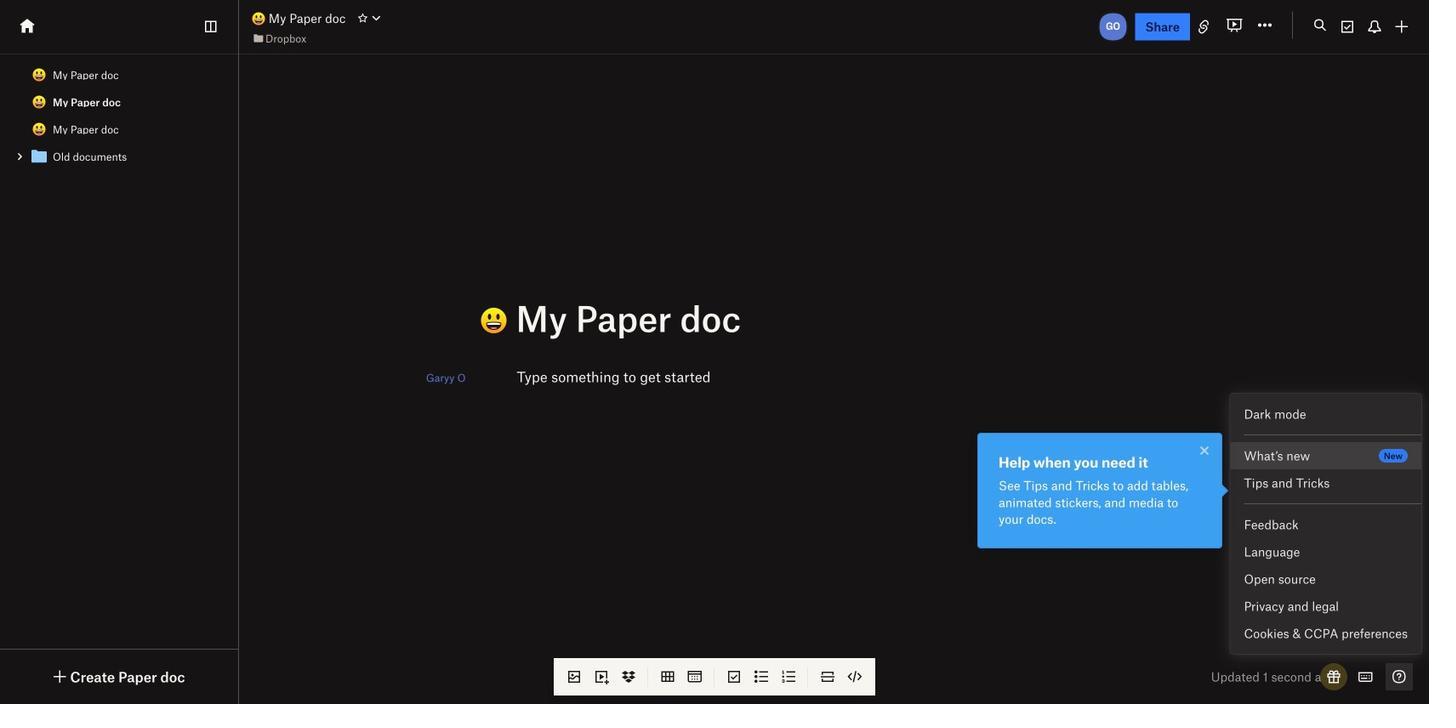 Task type: describe. For each thing, give the bounding box(es) containing it.
template content image
[[29, 146, 49, 167]]

0 vertical spatial grinning face with big eyes image
[[252, 12, 265, 26]]

/ contents list
[[0, 61, 238, 170]]

expand folder image
[[14, 151, 26, 163]]

2 grinning face with big eyes image from the top
[[32, 123, 46, 136]]

1 grinning face with big eyes image from the top
[[32, 68, 46, 82]]

overlay image
[[1195, 441, 1215, 461]]



Task type: locate. For each thing, give the bounding box(es) containing it.
1 vertical spatial grinning face with big eyes image
[[32, 123, 46, 136]]

menu
[[1231, 401, 1422, 648]]

grinning face with big eyes image
[[252, 12, 265, 26], [32, 95, 46, 109]]

0 horizontal spatial grinning face with big eyes image
[[32, 95, 46, 109]]

heading
[[480, 297, 1151, 339]]

1 vertical spatial grinning face with big eyes image
[[32, 95, 46, 109]]

grinning face with big eyes image inside / contents list
[[32, 95, 46, 109]]

0 vertical spatial grinning face with big eyes image
[[32, 68, 46, 82]]

grinning face with big eyes image
[[32, 68, 46, 82], [32, 123, 46, 136]]

close image
[[1195, 441, 1215, 461]]

1 horizontal spatial grinning face with big eyes image
[[252, 12, 265, 26]]



Task type: vqa. For each thing, say whether or not it's contained in the screenshot.
overlay image
yes



